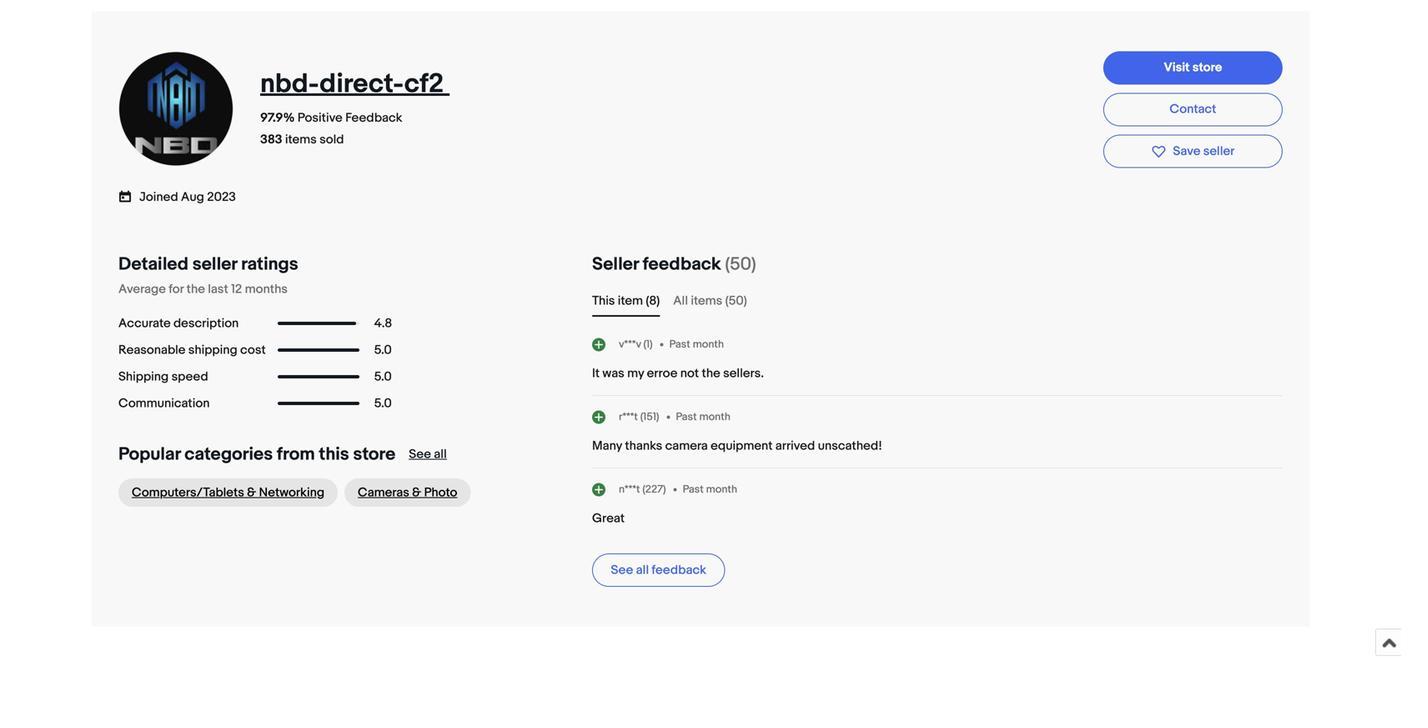 Task type: locate. For each thing, give the bounding box(es) containing it.
text__icon wrapper image
[[118, 188, 139, 203]]

positive
[[298, 111, 343, 126]]

1 vertical spatial feedback
[[652, 563, 706, 578]]

items right all on the top of the page
[[691, 294, 723, 309]]

nbd-
[[260, 68, 320, 101]]

seller inside button
[[1204, 144, 1235, 159]]

not
[[680, 366, 699, 381]]

month up not
[[693, 338, 724, 351]]

& left photo
[[412, 485, 421, 500]]

1 vertical spatial the
[[702, 366, 720, 381]]

1 horizontal spatial the
[[702, 366, 720, 381]]

1 vertical spatial month
[[699, 411, 731, 424]]

seller for save
[[1204, 144, 1235, 159]]

all
[[434, 447, 447, 462], [636, 563, 649, 578]]

unscathed!
[[818, 439, 882, 454]]

month down the many thanks camera equipment arrived unscathed!
[[706, 483, 737, 496]]

cost
[[240, 343, 266, 358]]

see all
[[409, 447, 447, 462]]

past month down camera at bottom
[[683, 483, 737, 496]]

3 5.0 from the top
[[374, 396, 392, 411]]

save
[[1173, 144, 1201, 159]]

store up cameras
[[353, 444, 396, 465]]

seller up last
[[192, 254, 237, 275]]

past for equipment
[[676, 411, 697, 424]]

all inside the see all feedback link
[[636, 563, 649, 578]]

1 vertical spatial see
[[611, 563, 633, 578]]

last
[[208, 282, 228, 297]]

all for see all feedback
[[636, 563, 649, 578]]

month
[[693, 338, 724, 351], [699, 411, 731, 424], [706, 483, 737, 496]]

items down positive
[[285, 132, 317, 147]]

all up photo
[[434, 447, 447, 462]]

speed
[[171, 370, 208, 385]]

0 vertical spatial past
[[669, 338, 690, 351]]

item
[[618, 294, 643, 309]]

all down n***t (227)
[[636, 563, 649, 578]]

past up it was my erroe not the sellers.
[[669, 338, 690, 351]]

past month up camera at bottom
[[676, 411, 731, 424]]

383
[[260, 132, 282, 147]]

& inside the computers/tablets & networking link
[[247, 485, 256, 500]]

0 vertical spatial items
[[285, 132, 317, 147]]

average for the last 12 months
[[118, 282, 288, 297]]

past up camera at bottom
[[676, 411, 697, 424]]

aug
[[181, 190, 204, 205]]

many
[[592, 439, 622, 454]]

5.0 for speed
[[374, 370, 392, 385]]

2 vertical spatial past month
[[683, 483, 737, 496]]

seller
[[1204, 144, 1235, 159], [192, 254, 237, 275]]

the right not
[[702, 366, 720, 381]]

direct-
[[320, 68, 404, 101]]

see up cameras & photo
[[409, 447, 431, 462]]

1 vertical spatial all
[[636, 563, 649, 578]]

the
[[187, 282, 205, 297], [702, 366, 720, 381]]

past month for equipment
[[676, 411, 731, 424]]

shipping
[[118, 370, 169, 385]]

communication
[[118, 396, 210, 411]]

month up the many thanks camera equipment arrived unscathed!
[[699, 411, 731, 424]]

& for computers/tablets
[[247, 485, 256, 500]]

0 vertical spatial the
[[187, 282, 205, 297]]

it
[[592, 366, 600, 381]]

see all feedback
[[611, 563, 706, 578]]

v***v
[[619, 338, 641, 351]]

(8)
[[646, 294, 660, 309]]

1 horizontal spatial items
[[691, 294, 723, 309]]

see
[[409, 447, 431, 462], [611, 563, 633, 578]]

(50) up all items (50)
[[725, 254, 756, 275]]

arrived
[[776, 439, 815, 454]]

items inside 97.9% positive feedback 383 items sold
[[285, 132, 317, 147]]

seller
[[592, 254, 639, 275]]

0 vertical spatial past month
[[669, 338, 724, 351]]

0 horizontal spatial all
[[434, 447, 447, 462]]

97.9% positive feedback 383 items sold
[[260, 111, 402, 147]]

visit store
[[1164, 60, 1222, 75]]

thanks
[[625, 439, 663, 454]]

1 vertical spatial store
[[353, 444, 396, 465]]

joined
[[139, 190, 178, 205]]

seller feedback (50)
[[592, 254, 756, 275]]

5.0
[[374, 343, 392, 358], [374, 370, 392, 385], [374, 396, 392, 411]]

photo
[[424, 485, 457, 500]]

sold
[[320, 132, 344, 147]]

2 vertical spatial 5.0
[[374, 396, 392, 411]]

&
[[247, 485, 256, 500], [412, 485, 421, 500]]

(50)
[[725, 254, 756, 275], [725, 294, 747, 309]]

past month
[[669, 338, 724, 351], [676, 411, 731, 424], [683, 483, 737, 496]]

0 horizontal spatial &
[[247, 485, 256, 500]]

see down great
[[611, 563, 633, 578]]

past right (227) on the bottom
[[683, 483, 704, 496]]

1 horizontal spatial store
[[1193, 60, 1222, 75]]

1 vertical spatial past month
[[676, 411, 731, 424]]

0 vertical spatial (50)
[[725, 254, 756, 275]]

past for erroe
[[669, 338, 690, 351]]

past
[[669, 338, 690, 351], [676, 411, 697, 424], [683, 483, 704, 496]]

the right for
[[187, 282, 205, 297]]

& down popular categories from this store
[[247, 485, 256, 500]]

1 (50) from the top
[[725, 254, 756, 275]]

0 vertical spatial feedback
[[643, 254, 721, 275]]

equipment
[[711, 439, 773, 454]]

& inside "cameras & photo" 'link'
[[412, 485, 421, 500]]

1 horizontal spatial all
[[636, 563, 649, 578]]

0 vertical spatial see
[[409, 447, 431, 462]]

months
[[245, 282, 288, 297]]

feedback
[[643, 254, 721, 275], [652, 563, 706, 578]]

1 vertical spatial seller
[[192, 254, 237, 275]]

tab list
[[592, 292, 1283, 310]]

0 horizontal spatial store
[[353, 444, 396, 465]]

(50) inside 'tab list'
[[725, 294, 747, 309]]

nbd direct cf2 image
[[118, 50, 234, 167]]

1 vertical spatial items
[[691, 294, 723, 309]]

computers/tablets & networking
[[132, 485, 325, 500]]

1 & from the left
[[247, 485, 256, 500]]

computers/tablets
[[132, 485, 244, 500]]

ratings
[[241, 254, 298, 275]]

1 vertical spatial 5.0
[[374, 370, 392, 385]]

visit
[[1164, 60, 1190, 75]]

1 vertical spatial (50)
[[725, 294, 747, 309]]

networking
[[259, 485, 325, 500]]

0 vertical spatial month
[[693, 338, 724, 351]]

r***t
[[619, 411, 638, 424]]

0 horizontal spatial see
[[409, 447, 431, 462]]

items
[[285, 132, 317, 147], [691, 294, 723, 309]]

past month up not
[[669, 338, 724, 351]]

0 horizontal spatial items
[[285, 132, 317, 147]]

1 vertical spatial past
[[676, 411, 697, 424]]

1 horizontal spatial seller
[[1204, 144, 1235, 159]]

2 & from the left
[[412, 485, 421, 500]]

0 vertical spatial 5.0
[[374, 343, 392, 358]]

this
[[319, 444, 349, 465]]

0 vertical spatial all
[[434, 447, 447, 462]]

0 vertical spatial seller
[[1204, 144, 1235, 159]]

month for erroe
[[693, 338, 724, 351]]

1 horizontal spatial see
[[611, 563, 633, 578]]

seller right save
[[1204, 144, 1235, 159]]

reasonable
[[118, 343, 186, 358]]

store right visit at the right top
[[1193, 60, 1222, 75]]

(50) right all on the top of the page
[[725, 294, 747, 309]]

detailed
[[118, 254, 189, 275]]

for
[[169, 282, 184, 297]]

1 horizontal spatial &
[[412, 485, 421, 500]]

nbd-direct-cf2 link
[[260, 68, 450, 101]]

all
[[673, 294, 688, 309]]

save seller button
[[1104, 135, 1283, 168]]

2 5.0 from the top
[[374, 370, 392, 385]]

shipping
[[188, 343, 237, 358]]

it was my erroe not the sellers.
[[592, 366, 764, 381]]

store
[[1193, 60, 1222, 75], [353, 444, 396, 465]]

1 5.0 from the top
[[374, 343, 392, 358]]

save seller
[[1173, 144, 1235, 159]]

0 horizontal spatial seller
[[192, 254, 237, 275]]

2 (50) from the top
[[725, 294, 747, 309]]

detailed seller ratings
[[118, 254, 298, 275]]

0 horizontal spatial the
[[187, 282, 205, 297]]

categories
[[185, 444, 273, 465]]



Task type: describe. For each thing, give the bounding box(es) containing it.
2023
[[207, 190, 236, 205]]

0 vertical spatial store
[[1193, 60, 1222, 75]]

sellers.
[[723, 366, 764, 381]]

see all link
[[409, 447, 447, 462]]

shipping speed
[[118, 370, 208, 385]]

97.9%
[[260, 111, 295, 126]]

(50) for seller feedback (50)
[[725, 254, 756, 275]]

(50) for all items (50)
[[725, 294, 747, 309]]

from
[[277, 444, 315, 465]]

n***t
[[619, 483, 640, 496]]

all for see all
[[434, 447, 447, 462]]

reasonable shipping cost
[[118, 343, 266, 358]]

n***t (227)
[[619, 483, 666, 496]]

accurate
[[118, 316, 171, 331]]

cameras & photo
[[358, 485, 457, 500]]

see for see all
[[409, 447, 431, 462]]

joined aug 2023
[[139, 190, 236, 205]]

see all feedback link
[[592, 554, 725, 587]]

r***t (151)
[[619, 411, 659, 424]]

items inside 'tab list'
[[691, 294, 723, 309]]

4.8
[[374, 316, 392, 331]]

month for equipment
[[699, 411, 731, 424]]

accurate description
[[118, 316, 239, 331]]

cameras & photo link
[[345, 479, 471, 507]]

2 vertical spatial month
[[706, 483, 737, 496]]

many thanks camera equipment arrived unscathed!
[[592, 439, 882, 454]]

all items (50)
[[673, 294, 747, 309]]

description
[[173, 316, 239, 331]]

my
[[627, 366, 644, 381]]

(1)
[[644, 338, 653, 351]]

(227)
[[643, 483, 666, 496]]

12
[[231, 282, 242, 297]]

cf2
[[404, 68, 444, 101]]

(151)
[[640, 411, 659, 424]]

nbd-direct-cf2
[[260, 68, 444, 101]]

this item (8)
[[592, 294, 660, 309]]

average
[[118, 282, 166, 297]]

cameras
[[358, 485, 409, 500]]

contact link
[[1104, 93, 1283, 126]]

see for see all feedback
[[611, 563, 633, 578]]

& for cameras
[[412, 485, 421, 500]]

v***v (1)
[[619, 338, 653, 351]]

tab list containing this item (8)
[[592, 292, 1283, 310]]

erroe
[[647, 366, 678, 381]]

popular
[[118, 444, 181, 465]]

great
[[592, 511, 625, 526]]

computers/tablets & networking link
[[118, 479, 338, 507]]

was
[[603, 366, 625, 381]]

past month for erroe
[[669, 338, 724, 351]]

contact
[[1170, 102, 1217, 117]]

seller for detailed
[[192, 254, 237, 275]]

visit store link
[[1104, 51, 1283, 85]]

feedback
[[345, 111, 402, 126]]

2 vertical spatial past
[[683, 483, 704, 496]]

this
[[592, 294, 615, 309]]

popular categories from this store
[[118, 444, 396, 465]]

camera
[[665, 439, 708, 454]]

5.0 for shipping
[[374, 343, 392, 358]]



Task type: vqa. For each thing, say whether or not it's contained in the screenshot.
items to the right
yes



